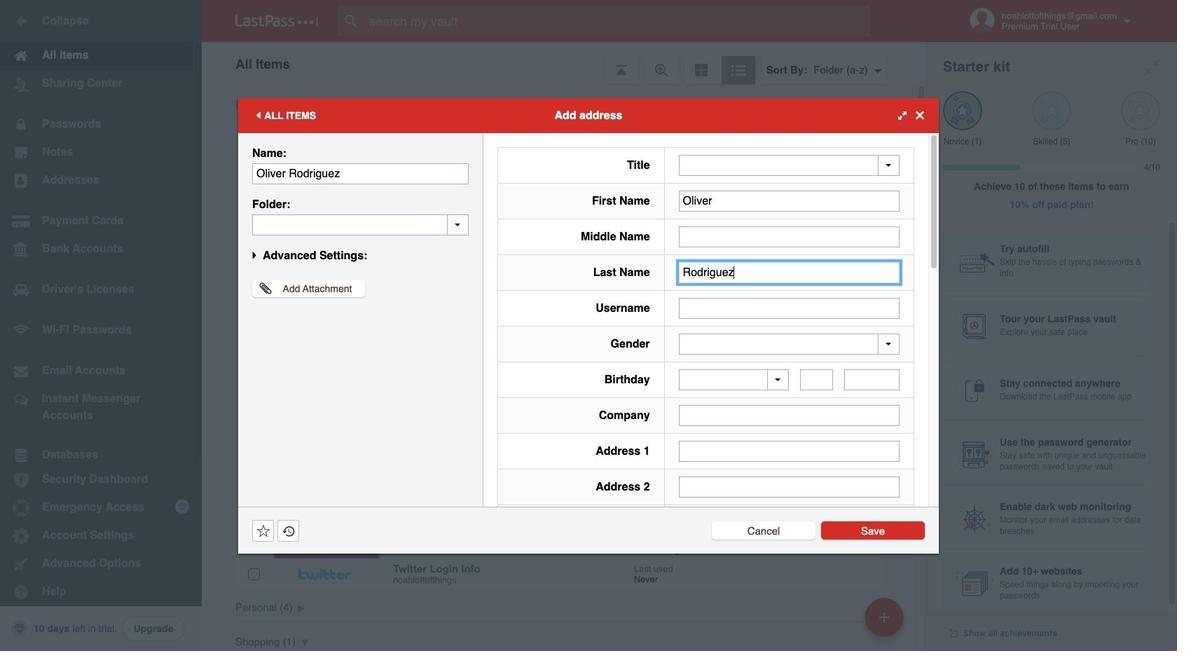 Task type: describe. For each thing, give the bounding box(es) containing it.
Search search field
[[338, 6, 898, 36]]

lastpass image
[[236, 15, 318, 27]]

vault options navigation
[[202, 42, 927, 84]]

new item image
[[880, 612, 890, 622]]

search my vault text field
[[338, 6, 898, 36]]



Task type: locate. For each thing, give the bounding box(es) containing it.
main navigation navigation
[[0, 0, 202, 651]]

new item navigation
[[860, 594, 913, 651]]

dialog
[[238, 98, 940, 651]]

None text field
[[252, 163, 469, 184], [252, 214, 469, 235], [679, 226, 900, 247], [679, 262, 900, 283], [679, 298, 900, 319], [801, 370, 834, 391], [679, 405, 900, 426], [252, 163, 469, 184], [252, 214, 469, 235], [679, 226, 900, 247], [679, 262, 900, 283], [679, 298, 900, 319], [801, 370, 834, 391], [679, 405, 900, 426]]

None text field
[[679, 190, 900, 211], [845, 370, 900, 391], [679, 441, 900, 462], [679, 477, 900, 498], [679, 190, 900, 211], [845, 370, 900, 391], [679, 441, 900, 462], [679, 477, 900, 498]]



Task type: vqa. For each thing, say whether or not it's contained in the screenshot.
caret right icon
no



